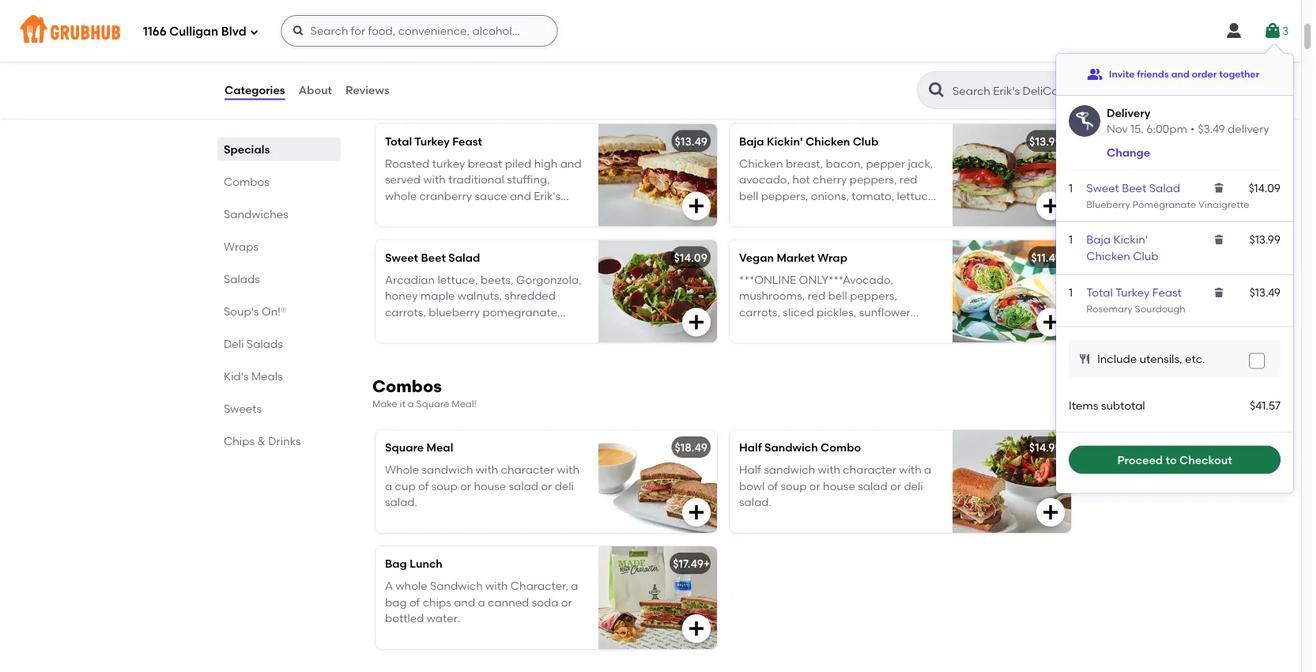 Task type: vqa. For each thing, say whether or not it's contained in the screenshot.
Customer
no



Task type: locate. For each thing, give the bounding box(es) containing it.
0 vertical spatial total
[[385, 134, 412, 148]]

salad. down cup
[[385, 495, 418, 509]]

square
[[417, 398, 450, 410], [385, 441, 424, 454]]

half sandwich combo image
[[953, 430, 1072, 533]]

$3.49
[[1199, 122, 1226, 135]]

1 horizontal spatial deli
[[904, 479, 924, 493]]

0 horizontal spatial house
[[474, 479, 506, 493]]

sweet up arcadian
[[385, 251, 419, 264]]

1 salad from the left
[[509, 479, 539, 493]]

2 half from the top
[[740, 463, 762, 477]]

salad inside whole sandwich with character with a cup of soup or house salad or deli salad.
[[509, 479, 539, 493]]

beet up arcadian
[[421, 251, 446, 264]]

total turkey feast inside tooltip
[[1087, 286, 1183, 299]]

1 horizontal spatial beet
[[1123, 181, 1147, 195]]

bowl
[[740, 479, 765, 493]]

vinaigrette
[[1199, 199, 1250, 210]]

total up roasted
[[385, 134, 412, 148]]

club up "total turkey feast" link at the top right of page
[[1134, 249, 1159, 263]]

sweets tab
[[224, 400, 335, 417]]

combos up it
[[373, 376, 442, 396]]

1 horizontal spatial sweet beet salad
[[1087, 181, 1181, 195]]

cal. inside arcadian lettuce, beets, gorgonzola, honey maple walnuts, shredded carrots, blueberry pomegranate vinaigrette.  560 cal.
[[471, 321, 491, 335]]

sandwich inside half sandwich with character with a bowl of soup or house salad or deli salad.
[[764, 463, 816, 477]]

0 horizontal spatial combos
[[224, 175, 270, 188]]

baja kickin' chicken club image
[[953, 124, 1072, 227]]

rosemary
[[1087, 303, 1133, 315]]

invite
[[1110, 68, 1135, 80]]

0 vertical spatial $13.49
[[675, 134, 708, 148]]

culligan
[[169, 25, 218, 39]]

salad. for cup
[[385, 495, 418, 509]]

sweet beet salad up arcadian
[[385, 251, 480, 264]]

0 horizontal spatial sandwich
[[430, 580, 483, 593]]

1 vertical spatial half
[[740, 463, 762, 477]]

0 horizontal spatial salad.
[[385, 495, 418, 509]]

salad. inside whole sandwich with character with a cup of soup or house salad or deli salad.
[[385, 495, 418, 509]]

a
[[385, 580, 393, 593]]

of inside whole sandwich with character with a cup of soup or house salad or deli salad.
[[418, 479, 429, 493]]

1 vertical spatial combos
[[373, 376, 442, 396]]

0 vertical spatial sandwich
[[765, 441, 819, 454]]

a inside 'chicken breast, bacon, pepper jack, avocado, hot cherry peppers, red bell peppers, onions, tomato, lettuce and jalapeno ranch on a peppered onion roll. served warm.'
[[864, 205, 871, 218]]

square inside combos make it a square meal!
[[417, 398, 450, 410]]

club up pepper
[[853, 134, 879, 148]]

0 horizontal spatial $13.49
[[675, 134, 708, 148]]

soup inside whole sandwich with character with a cup of soup or house salad or deli salad.
[[432, 479, 458, 493]]

peppers, up the 'tomato,'
[[850, 173, 897, 186]]

and up water.
[[454, 596, 476, 609]]

1 vertical spatial 1
[[1070, 233, 1073, 247]]

baja kickin' chicken club link
[[1087, 233, 1159, 263]]

items
[[1069, 399, 1099, 412]]

1 vertical spatial salad
[[449, 251, 480, 264]]

1166 culligan blvd
[[143, 25, 246, 39]]

pepper
[[867, 157, 906, 170]]

2 character from the left
[[844, 463, 897, 477]]

1 left "total turkey feast" link at the top right of page
[[1070, 286, 1073, 299]]

1 vertical spatial cal.
[[471, 321, 491, 335]]

kickin' inside baja kickin' chicken club
[[1114, 233, 1149, 247]]

6:00pm
[[1147, 122, 1188, 135]]

1 horizontal spatial kickin'
[[1114, 233, 1149, 247]]

specials
[[373, 70, 444, 90], [224, 142, 270, 156]]

2 vertical spatial chicken
[[1087, 249, 1131, 263]]

chicken
[[806, 134, 851, 148], [740, 157, 784, 170], [1087, 249, 1131, 263]]

1 horizontal spatial sweet
[[1087, 181, 1120, 195]]

combos up sandwiches
[[224, 175, 270, 188]]

character inside whole sandwich with character with a cup of soup or house salad or deli salad.
[[501, 463, 555, 477]]

house inside whole sandwich with character with a cup of soup or house salad or deli salad.
[[474, 479, 506, 493]]

1 vertical spatial total
[[1087, 286, 1114, 299]]

of inside a whole sandwich with character, a bag of chips and a canned soda or bottled water.
[[410, 596, 420, 609]]

1 vertical spatial sweet
[[385, 251, 419, 264]]

turkey up rosemary sourdough
[[1116, 286, 1151, 299]]

and left order
[[1172, 68, 1190, 80]]

and inside a whole sandwich with character, a bag of chips and a canned soda or bottled water.
[[454, 596, 476, 609]]

1 half from the top
[[740, 441, 762, 454]]

baja kickin' chicken club
[[740, 134, 879, 148], [1087, 233, 1159, 263]]

reviews
[[346, 83, 390, 97]]

specials up limited
[[373, 70, 444, 90]]

peppers,
[[850, 173, 897, 186], [761, 189, 809, 202]]

1 vertical spatial sandwich
[[430, 580, 483, 593]]

sandwich
[[422, 463, 473, 477], [764, 463, 816, 477]]

rosemary
[[498, 205, 549, 218]]

baja
[[740, 134, 765, 148], [1087, 233, 1111, 247]]

1 left sweet beet salad "link" at the right of page
[[1070, 181, 1073, 195]]

soup's
[[224, 305, 259, 318]]

specials inside tab
[[224, 142, 270, 156]]

soup's on!® tab
[[224, 303, 335, 320]]

sourdough
[[385, 221, 443, 235]]

soda
[[532, 596, 559, 609]]

$14.09 up vinaigrette on the top
[[1249, 181, 1281, 195]]

lettuce
[[898, 189, 935, 202]]

sweet beet salad
[[1087, 181, 1181, 195], [385, 251, 480, 264]]

1 vertical spatial $14.09
[[674, 251, 708, 264]]

feast up breast
[[453, 134, 483, 148]]

0 vertical spatial whole
[[385, 189, 417, 202]]

whole sandwich with character with a cup of soup or house salad or deli salad.
[[385, 463, 580, 509]]

1 horizontal spatial sandwich
[[765, 441, 819, 454]]

0 vertical spatial sweet
[[1087, 181, 1120, 195]]

1 horizontal spatial club
[[1134, 249, 1159, 263]]

salad inside half sandwich with character with a bowl of soup or house salad or deli salad.
[[858, 479, 888, 493]]

whole up bag
[[396, 580, 428, 593]]

0 horizontal spatial specials
[[224, 142, 270, 156]]

specials tab
[[224, 141, 335, 157]]

0 horizontal spatial soup
[[432, 479, 458, 493]]

and inside 'button'
[[1172, 68, 1190, 80]]

1 horizontal spatial $14.09
[[1249, 181, 1281, 195]]

baja up avocado, at the right
[[740, 134, 765, 148]]

$14.09 left vegan on the top right of the page
[[674, 251, 708, 264]]

kickin' up breast,
[[767, 134, 803, 148]]

total turkey feast up rosemary sourdough
[[1087, 286, 1183, 299]]

a inside whole sandwich with character with a cup of soup or house salad or deli salad.
[[385, 479, 393, 493]]

$18.49
[[675, 441, 708, 454]]

shredded
[[505, 289, 556, 303]]

0 horizontal spatial on
[[448, 205, 462, 218]]

1 vertical spatial $13.99
[[1250, 233, 1281, 247]]

1 horizontal spatial $13.99
[[1250, 233, 1281, 247]]

vegan
[[740, 251, 774, 264]]

$11.49
[[1032, 251, 1062, 264]]

2 sandwich from the left
[[764, 463, 816, 477]]

1 horizontal spatial house
[[824, 479, 856, 493]]

turkey up turkey
[[415, 134, 450, 148]]

1 vertical spatial turkey
[[1116, 286, 1151, 299]]

1 horizontal spatial soup
[[781, 479, 807, 493]]

onions,
[[811, 189, 850, 202]]

1 vertical spatial total turkey feast
[[1087, 286, 1183, 299]]

2 soup from the left
[[781, 479, 807, 493]]

with
[[424, 173, 446, 186], [476, 463, 499, 477], [557, 463, 580, 477], [818, 463, 841, 477], [900, 463, 922, 477], [486, 580, 508, 593]]

combos inside combos make it a square meal!
[[373, 376, 442, 396]]

change
[[1107, 145, 1151, 159]]

and right high
[[561, 157, 582, 170]]

svg image up $17.49 +
[[687, 503, 706, 522]]

0 vertical spatial cal.
[[503, 221, 523, 235]]

deli
[[224, 337, 244, 350]]

total
[[385, 134, 412, 148], [1087, 286, 1114, 299]]

a inside specials for a limited time only.
[[389, 92, 396, 103]]

2 salad from the left
[[858, 479, 888, 493]]

about button
[[298, 62, 333, 119]]

2 vertical spatial 1
[[1070, 286, 1073, 299]]

on inside roasted turkey breast piled high and served with traditional stuffing, whole cranberry sauce and erik's secret goo on sliced rosemary sourdough bread.  810 cal.
[[448, 205, 462, 218]]

baja down the blueberry
[[1087, 233, 1111, 247]]

1 left baja kickin' chicken club link
[[1070, 233, 1073, 247]]

svg image down vinaigrette on the top
[[1214, 234, 1226, 246]]

$14.99
[[1030, 441, 1062, 454]]

salad. for bowl
[[740, 495, 772, 509]]

1 vertical spatial $13.49
[[1250, 286, 1281, 299]]

0 vertical spatial half
[[740, 441, 762, 454]]

+
[[704, 557, 711, 571]]

1 vertical spatial feast
[[1153, 286, 1183, 299]]

sandwich down half sandwich combo
[[764, 463, 816, 477]]

main navigation navigation
[[0, 0, 1302, 62]]

salad. down bowl
[[740, 495, 772, 509]]

beet up the blueberry
[[1123, 181, 1147, 195]]

salad. inside half sandwich with character with a bowl of soup or house salad or deli salad.
[[740, 495, 772, 509]]

3 1 from the top
[[1070, 286, 1073, 299]]

chicken up "total turkey feast" link at the top right of page
[[1087, 249, 1131, 263]]

bread.
[[446, 221, 481, 235]]

0 vertical spatial sweet beet salad
[[1087, 181, 1181, 195]]

svg image for $13.49
[[687, 197, 706, 216]]

soup down meal
[[432, 479, 458, 493]]

of right bag
[[410, 596, 420, 609]]

bell
[[740, 189, 759, 202]]

deli inside half sandwich with character with a bowl of soup or house salad or deli salad.
[[904, 479, 924, 493]]

soup's on!®
[[224, 305, 287, 318]]

roasted turkey breast piled high and served with traditional stuffing, whole cranberry sauce and erik's secret goo on sliced rosemary sourdough bread.  810 cal.
[[385, 157, 582, 235]]

1 horizontal spatial cal.
[[503, 221, 523, 235]]

1 horizontal spatial peppers,
[[850, 173, 897, 186]]

0 horizontal spatial club
[[853, 134, 879, 148]]

1 horizontal spatial baja kickin' chicken club
[[1087, 233, 1159, 263]]

cal. right 560
[[471, 321, 491, 335]]

beets,
[[481, 273, 514, 287]]

salads up soup's
[[224, 272, 260, 286]]

1 for baja
[[1070, 233, 1073, 247]]

1 on from the left
[[448, 205, 462, 218]]

and down bell
[[740, 205, 761, 218]]

chicken up bacon,
[[806, 134, 851, 148]]

house
[[474, 479, 506, 493], [824, 479, 856, 493]]

on inside 'chicken breast, bacon, pepper jack, avocado, hot cherry peppers, red bell peppers, onions, tomato, lettuce and jalapeno ranch on a peppered onion roll. served warm.'
[[848, 205, 861, 218]]

cal. down rosemary at left top
[[503, 221, 523, 235]]

deli
[[555, 479, 574, 493], [904, 479, 924, 493]]

half for half sandwich combo
[[740, 441, 762, 454]]

soup down half sandwich combo
[[781, 479, 807, 493]]

0 horizontal spatial baja
[[740, 134, 765, 148]]

salad
[[509, 479, 539, 493], [858, 479, 888, 493]]

1 vertical spatial club
[[1134, 249, 1159, 263]]

bag lunch
[[385, 557, 443, 571]]

on up warm.
[[848, 205, 861, 218]]

character for half sandwich combo
[[844, 463, 897, 477]]

1 vertical spatial sweet beet salad
[[385, 251, 480, 264]]

of inside half sandwich with character with a bowl of soup or house salad or deli salad.
[[768, 479, 778, 493]]

1 vertical spatial baja kickin' chicken club
[[1087, 233, 1159, 263]]

svg image inside "3" button
[[1264, 21, 1283, 40]]

0 horizontal spatial chicken
[[740, 157, 784, 170]]

1 salad. from the left
[[385, 495, 418, 509]]

include utensils, etc.
[[1098, 352, 1206, 366]]

sandwich inside whole sandwich with character with a cup of soup or house salad or deli salad.
[[422, 463, 473, 477]]

secret
[[385, 205, 420, 218]]

2 deli from the left
[[904, 479, 924, 493]]

house inside half sandwich with character with a bowl of soup or house salad or deli salad.
[[824, 479, 856, 493]]

turkey inside tooltip
[[1116, 286, 1151, 299]]

2 1 from the top
[[1070, 233, 1073, 247]]

rosemary sourdough
[[1087, 303, 1186, 315]]

0 vertical spatial $13.99
[[1030, 134, 1062, 148]]

subtotal
[[1102, 399, 1146, 412]]

0 horizontal spatial kickin'
[[767, 134, 803, 148]]

club
[[853, 134, 879, 148], [1134, 249, 1159, 263]]

1 horizontal spatial chicken
[[806, 134, 851, 148]]

0 vertical spatial square
[[417, 398, 450, 410]]

1 1 from the top
[[1070, 181, 1073, 195]]

tooltip
[[1057, 44, 1294, 493]]

bacon,
[[826, 157, 864, 170]]

chicken up avocado, at the right
[[740, 157, 784, 170]]

sweet
[[1087, 181, 1120, 195], [385, 251, 419, 264]]

0 vertical spatial salad
[[1150, 181, 1181, 195]]

0 horizontal spatial character
[[501, 463, 555, 477]]

house for sandwich
[[824, 479, 856, 493]]

svg image left rosemary
[[1042, 313, 1061, 332]]

1 horizontal spatial $13.49
[[1250, 286, 1281, 299]]

0 horizontal spatial peppers,
[[761, 189, 809, 202]]

square up whole in the left bottom of the page
[[385, 441, 424, 454]]

1 character from the left
[[501, 463, 555, 477]]

deli inside whole sandwich with character with a cup of soup or house salad or deli salad.
[[555, 479, 574, 493]]

chicken inside 'chicken breast, bacon, pepper jack, avocado, hot cherry peppers, red bell peppers, onions, tomato, lettuce and jalapeno ranch on a peppered onion roll. served warm.'
[[740, 157, 784, 170]]

a
[[389, 92, 396, 103], [864, 205, 871, 218], [408, 398, 414, 410], [925, 463, 932, 477], [385, 479, 393, 493], [571, 580, 579, 593], [478, 596, 485, 609]]

baja kickin' chicken club down the blueberry
[[1087, 233, 1159, 263]]

1 horizontal spatial combos
[[373, 376, 442, 396]]

whole up secret
[[385, 189, 417, 202]]

pomegranate
[[1133, 199, 1197, 210]]

salad for half sandwich combo
[[858, 479, 888, 493]]

0 vertical spatial beet
[[1123, 181, 1147, 195]]

soup
[[432, 479, 458, 493], [781, 479, 807, 493]]

1 vertical spatial peppers,
[[761, 189, 809, 202]]

1 horizontal spatial salad
[[1150, 181, 1181, 195]]

salads
[[224, 272, 260, 286], [247, 337, 283, 350]]

specials up combos tab
[[224, 142, 270, 156]]

1 vertical spatial specials
[[224, 142, 270, 156]]

1 house from the left
[[474, 479, 506, 493]]

total up rosemary
[[1087, 286, 1114, 299]]

1 horizontal spatial salad.
[[740, 495, 772, 509]]

svg image left bell
[[687, 197, 706, 216]]

square right it
[[417, 398, 450, 410]]

on!®
[[262, 305, 287, 318]]

sandwich left combo
[[765, 441, 819, 454]]

$13.99 inside tooltip
[[1250, 233, 1281, 247]]

0 horizontal spatial sandwich
[[422, 463, 473, 477]]

salad inside tooltip
[[1150, 181, 1181, 195]]

0 horizontal spatial baja kickin' chicken club
[[740, 134, 879, 148]]

1 vertical spatial kickin'
[[1114, 233, 1149, 247]]

1 horizontal spatial feast
[[1153, 286, 1183, 299]]

0 vertical spatial 1
[[1070, 181, 1073, 195]]

0 vertical spatial feast
[[453, 134, 483, 148]]

total turkey feast up turkey
[[385, 134, 483, 148]]

wraps tab
[[224, 238, 335, 255]]

sandwich up chips
[[430, 580, 483, 593]]

reviews button
[[345, 62, 391, 119]]

1166
[[143, 25, 167, 39]]

1
[[1070, 181, 1073, 195], [1070, 233, 1073, 247], [1070, 286, 1073, 299]]

combos
[[224, 175, 270, 188], [373, 376, 442, 396]]

1 horizontal spatial character
[[844, 463, 897, 477]]

delivery icon image
[[1069, 105, 1101, 137]]

0 vertical spatial turkey
[[415, 134, 450, 148]]

honey
[[385, 289, 418, 303]]

cherry
[[813, 173, 847, 186]]

0 horizontal spatial sweet beet salad
[[385, 251, 480, 264]]

feast
[[453, 134, 483, 148], [1153, 286, 1183, 299]]

kickin' down the blueberry
[[1114, 233, 1149, 247]]

svg image up vinaigrette on the top
[[1214, 182, 1226, 194]]

proceed to checkout
[[1118, 453, 1233, 467]]

drinks
[[268, 434, 301, 448]]

1 vertical spatial baja
[[1087, 233, 1111, 247]]

$13.49 inside tooltip
[[1250, 286, 1281, 299]]

0 horizontal spatial salad
[[449, 251, 480, 264]]

peppers, up jalapeno
[[761, 189, 809, 202]]

salad up lettuce,
[[449, 251, 480, 264]]

0 horizontal spatial salad
[[509, 479, 539, 493]]

svg image
[[1214, 182, 1226, 194], [687, 197, 706, 216], [1214, 234, 1226, 246], [1042, 313, 1061, 332], [687, 503, 706, 522]]

vinaigrette.
[[385, 321, 446, 335]]

0 horizontal spatial feast
[[453, 134, 483, 148]]

sweet up the blueberry
[[1087, 181, 1120, 195]]

categories
[[225, 83, 285, 97]]

sweet beet salad up the blueberry
[[1087, 181, 1181, 195]]

baja kickin' chicken club up breast,
[[740, 134, 879, 148]]

salads tab
[[224, 271, 335, 287]]

people icon image
[[1088, 66, 1103, 82]]

soup for cup
[[432, 479, 458, 493]]

1 horizontal spatial sandwich
[[764, 463, 816, 477]]

1 vertical spatial chicken
[[740, 157, 784, 170]]

Search for food, convenience, alcohol... search field
[[281, 15, 558, 47]]

2 house from the left
[[824, 479, 856, 493]]

0 horizontal spatial turkey
[[415, 134, 450, 148]]

sandwich down meal
[[422, 463, 473, 477]]

1 soup from the left
[[432, 479, 458, 493]]

0 horizontal spatial cal.
[[471, 321, 491, 335]]

on up bread.
[[448, 205, 462, 218]]

1 vertical spatial whole
[[396, 580, 428, 593]]

salad for square meal
[[509, 479, 539, 493]]

combos for combos
[[224, 175, 270, 188]]

make
[[373, 398, 398, 410]]

specials inside specials for a limited time only.
[[373, 70, 444, 90]]

0 vertical spatial baja
[[740, 134, 765, 148]]

soup inside half sandwich with character with a bowl of soup or house salad or deli salad.
[[781, 479, 807, 493]]

breast,
[[786, 157, 824, 170]]

half inside half sandwich with character with a bowl of soup or house salad or deli salad.
[[740, 463, 762, 477]]

2 salad. from the left
[[740, 495, 772, 509]]

1 horizontal spatial on
[[848, 205, 861, 218]]

feast up sourdough
[[1153, 286, 1183, 299]]

1 horizontal spatial salad
[[858, 479, 888, 493]]

svg image
[[1225, 21, 1244, 40], [1264, 21, 1283, 40], [292, 25, 305, 37], [250, 27, 259, 37], [1042, 197, 1061, 216], [1214, 286, 1226, 299], [687, 313, 706, 332], [1079, 353, 1092, 365], [1253, 356, 1263, 366], [1042, 503, 1061, 522], [687, 619, 706, 638]]

1 deli from the left
[[555, 479, 574, 493]]

1 sandwich from the left
[[422, 463, 473, 477]]

of right cup
[[418, 479, 429, 493]]

1 horizontal spatial total turkey feast
[[1087, 286, 1183, 299]]

about
[[299, 83, 332, 97]]

of right bowl
[[768, 479, 778, 493]]

$13.49
[[675, 134, 708, 148], [1250, 286, 1281, 299]]

walnuts,
[[458, 289, 502, 303]]

0 vertical spatial combos
[[224, 175, 270, 188]]

combos inside tab
[[224, 175, 270, 188]]

salads right deli
[[247, 337, 283, 350]]

2 on from the left
[[848, 205, 861, 218]]

character inside half sandwich with character with a bowl of soup or house salad or deli salad.
[[844, 463, 897, 477]]

cal. inside roasted turkey breast piled high and served with traditional stuffing, whole cranberry sauce and erik's secret goo on sliced rosemary sourdough bread.  810 cal.
[[503, 221, 523, 235]]

sweet beet salad image
[[599, 240, 717, 343]]

0 horizontal spatial sweet
[[385, 251, 419, 264]]

sandwich for meal
[[422, 463, 473, 477]]

salad up pomegranate
[[1150, 181, 1181, 195]]

$14.09 inside tooltip
[[1249, 181, 1281, 195]]

sandwich for sandwich
[[764, 463, 816, 477]]

chips & drinks tab
[[224, 433, 335, 449]]

specials for specials for a limited time only.
[[373, 70, 444, 90]]



Task type: describe. For each thing, give the bounding box(es) containing it.
svg image for $11.49
[[1042, 313, 1061, 332]]

utensils,
[[1140, 352, 1183, 366]]

carrots,
[[385, 305, 426, 319]]

avocado,
[[740, 173, 790, 186]]

a inside half sandwich with character with a bowl of soup or house salad or deli salad.
[[925, 463, 932, 477]]

15,
[[1131, 122, 1145, 135]]

square meal image
[[599, 430, 717, 533]]

combos tab
[[224, 173, 335, 190]]

only.
[[455, 92, 475, 103]]

half sandwich combo
[[740, 441, 862, 454]]

arcadian lettuce, beets, gorgonzola, honey maple walnuts, shredded carrots, blueberry pomegranate vinaigrette.  560 cal.
[[385, 273, 582, 335]]

bag
[[385, 596, 407, 609]]

tooltip containing delivery
[[1057, 44, 1294, 493]]

bag
[[385, 557, 407, 571]]

specials for a limited time only.
[[373, 70, 475, 103]]

lunch
[[410, 557, 443, 571]]

1 horizontal spatial total
[[1087, 286, 1114, 299]]

0 vertical spatial club
[[853, 134, 879, 148]]

deli salads
[[224, 337, 283, 350]]

sandwich inside a whole sandwich with character, a bag of chips and a canned soda or bottled water.
[[430, 580, 483, 593]]

categories button
[[224, 62, 286, 119]]

bag lunch image
[[599, 546, 717, 649]]

served
[[794, 221, 831, 235]]

0 horizontal spatial total turkey feast
[[385, 134, 483, 148]]

nov
[[1107, 122, 1129, 135]]

sweet beet salad inside tooltip
[[1087, 181, 1181, 195]]

with inside roasted turkey breast piled high and served with traditional stuffing, whole cranberry sauce and erik's secret goo on sliced rosemary sourdough bread.  810 cal.
[[424, 173, 446, 186]]

kid's meals
[[224, 369, 283, 383]]

0 vertical spatial chicken
[[806, 134, 851, 148]]

sourdough
[[1136, 303, 1186, 315]]

sliced
[[465, 205, 496, 218]]

of for cup
[[418, 479, 429, 493]]

club inside baja kickin' chicken club
[[1134, 249, 1159, 263]]

warm.
[[834, 221, 867, 235]]

1 for total
[[1070, 286, 1073, 299]]

breast
[[468, 157, 503, 170]]

sauce
[[475, 189, 507, 202]]

half for half sandwich with character with a bowl of soup or house salad or deli salad.
[[740, 463, 762, 477]]

bottled
[[385, 612, 424, 625]]

svg image for $18.49
[[687, 503, 706, 522]]

water.
[[427, 612, 460, 625]]

chips
[[224, 434, 255, 448]]

limited
[[398, 92, 429, 103]]

tomato,
[[852, 189, 895, 202]]

$41.57
[[1251, 399, 1281, 412]]

character,
[[511, 580, 569, 593]]

sweet inside tooltip
[[1087, 181, 1120, 195]]

0 horizontal spatial $13.99
[[1030, 134, 1062, 148]]

high
[[535, 157, 558, 170]]

sweets
[[224, 402, 262, 415]]

1 vertical spatial square
[[385, 441, 424, 454]]

chips
[[423, 596, 452, 609]]

1 for sweet
[[1070, 181, 1073, 195]]

3 button
[[1264, 17, 1289, 45]]

piled
[[505, 157, 532, 170]]

sweet beet salad link
[[1087, 181, 1181, 195]]

combos make it a square meal!
[[373, 376, 477, 410]]

maple
[[421, 289, 455, 303]]

Search Erik's DeliCafe search field
[[952, 83, 1073, 98]]

chicken breast, bacon, pepper jack, avocado, hot cherry peppers, red bell peppers, onions, tomato, lettuce and jalapeno ranch on a peppered onion roll. served warm.
[[740, 157, 935, 235]]

delivery
[[1107, 106, 1151, 119]]

whole
[[385, 463, 419, 477]]

stuffing,
[[507, 173, 550, 186]]

with inside a whole sandwich with character, a bag of chips and a canned soda or bottled water.
[[486, 580, 508, 593]]

•
[[1191, 122, 1196, 135]]

delivery nov 15, 6:00pm • $3.49 delivery
[[1107, 106, 1270, 135]]

1 vertical spatial salads
[[247, 337, 283, 350]]

total turkey feast link
[[1087, 286, 1183, 299]]

specials for specials
[[224, 142, 270, 156]]

a inside combos make it a square meal!
[[408, 398, 414, 410]]

baja inside baja kickin' chicken club
[[1087, 233, 1111, 247]]

chips & drinks
[[224, 434, 301, 448]]

whole inside roasted turkey breast piled high and served with traditional stuffing, whole cranberry sauce and erik's secret goo on sliced rosemary sourdough bread.  810 cal.
[[385, 189, 417, 202]]

meal!
[[452, 398, 477, 410]]

checkout
[[1180, 453, 1233, 467]]

total turkey feast image
[[599, 124, 717, 227]]

meal
[[427, 441, 454, 454]]

chicken inside baja kickin' chicken club
[[1087, 249, 1131, 263]]

sandwiches
[[224, 207, 289, 221]]

deli for half sandwich with character with a bowl of soup or house salad or deli salad.
[[904, 479, 924, 493]]

560
[[449, 321, 469, 335]]

a whole sandwich with character, a bag of chips and a canned soda or bottled water.
[[385, 580, 579, 625]]

roasted
[[385, 157, 430, 170]]

include
[[1098, 352, 1138, 366]]

blueberry
[[1087, 199, 1131, 210]]

kid's meals tab
[[224, 368, 335, 384]]

0 vertical spatial salads
[[224, 272, 260, 286]]

invite friends and order together button
[[1088, 60, 1260, 89]]

0 vertical spatial kickin'
[[767, 134, 803, 148]]

meals
[[252, 369, 283, 383]]

of for bowl
[[768, 479, 778, 493]]

house for meal
[[474, 479, 506, 493]]

delivery
[[1229, 122, 1270, 135]]

blvd
[[221, 25, 246, 39]]

0 vertical spatial peppers,
[[850, 173, 897, 186]]

vegan market wrap image
[[953, 240, 1072, 343]]

for
[[373, 92, 387, 103]]

it
[[400, 398, 406, 410]]

0 horizontal spatial beet
[[421, 251, 446, 264]]

soup for bowl
[[781, 479, 807, 493]]

time
[[432, 92, 452, 103]]

beet inside tooltip
[[1123, 181, 1147, 195]]

gorgonzola,
[[516, 273, 582, 287]]

vegan market wrap
[[740, 251, 848, 264]]

and up rosemary at left top
[[510, 189, 531, 202]]

together
[[1220, 68, 1260, 80]]

0 horizontal spatial total
[[385, 134, 412, 148]]

canned
[[488, 596, 529, 609]]

proceed
[[1118, 453, 1164, 467]]

sandwiches tab
[[224, 206, 335, 222]]

half sandwich with character with a bowl of soup or house salad or deli salad.
[[740, 463, 932, 509]]

search icon image
[[928, 81, 947, 100]]

0 horizontal spatial $14.09
[[674, 251, 708, 264]]

3
[[1283, 24, 1289, 37]]

lettuce,
[[438, 273, 478, 287]]

&
[[257, 434, 266, 448]]

order
[[1193, 68, 1218, 80]]

deli for whole sandwich with character with a cup of soup or house salad or deli salad.
[[555, 479, 574, 493]]

cranberry
[[420, 189, 472, 202]]

jalapeno
[[764, 205, 811, 218]]

kid's
[[224, 369, 249, 383]]

items subtotal
[[1069, 399, 1146, 412]]

deli salads tab
[[224, 335, 335, 352]]

whole inside a whole sandwich with character, a bag of chips and a canned soda or bottled water.
[[396, 580, 428, 593]]

and inside 'chicken breast, bacon, pepper jack, avocado, hot cherry peppers, red bell peppers, onions, tomato, lettuce and jalapeno ranch on a peppered onion roll. served warm.'
[[740, 205, 761, 218]]

$17.49 +
[[673, 557, 711, 571]]

character for square meal
[[501, 463, 555, 477]]

of for bag
[[410, 596, 420, 609]]

combos for combos make it a square meal!
[[373, 376, 442, 396]]

or inside a whole sandwich with character, a bag of chips and a canned soda or bottled water.
[[561, 596, 572, 609]]



